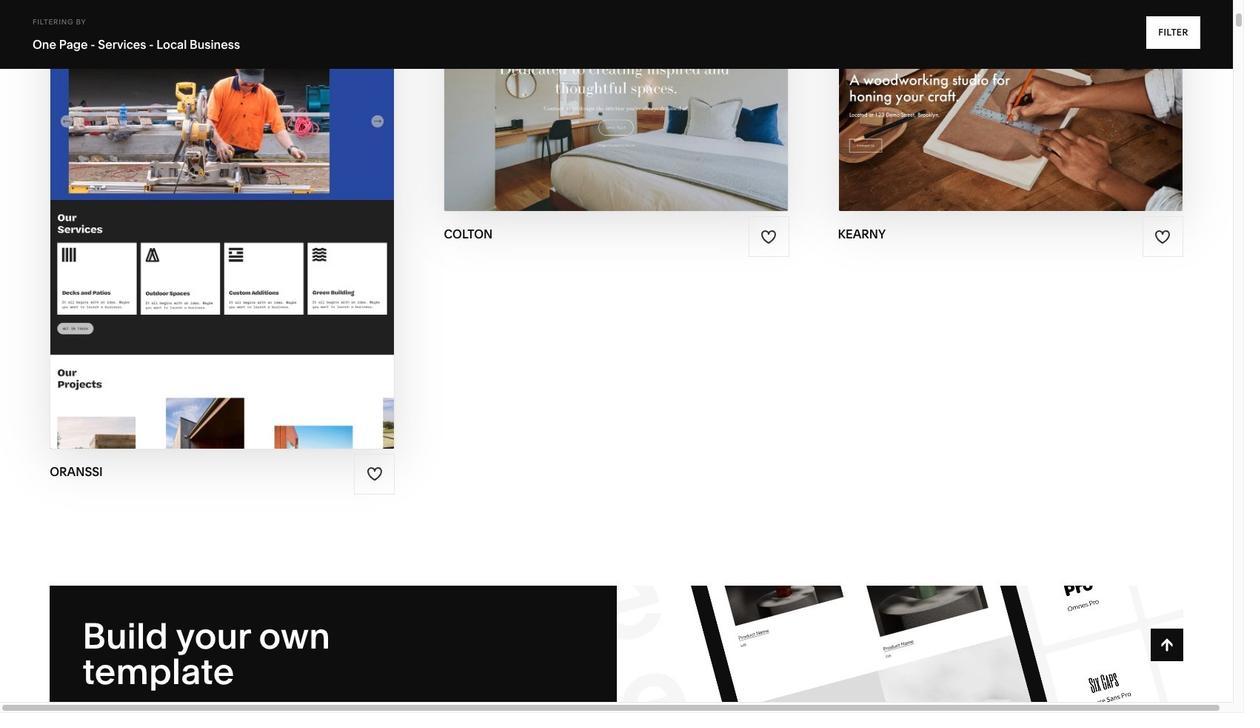 Task type: vqa. For each thing, say whether or not it's contained in the screenshot.
Properties to the top
no



Task type: describe. For each thing, give the bounding box(es) containing it.
colton image
[[445, 0, 789, 211]]

oranssi image
[[51, 0, 394, 449]]

add kearny to your favorites list image
[[1155, 229, 1172, 245]]

kearny image
[[839, 0, 1183, 211]]

add colton to your favorites list image
[[761, 229, 777, 245]]



Task type: locate. For each thing, give the bounding box(es) containing it.
back to top image
[[1159, 637, 1176, 654]]

add oranssi to your favorites list image
[[367, 466, 383, 482]]

preview of building your own template image
[[617, 586, 1184, 714]]



